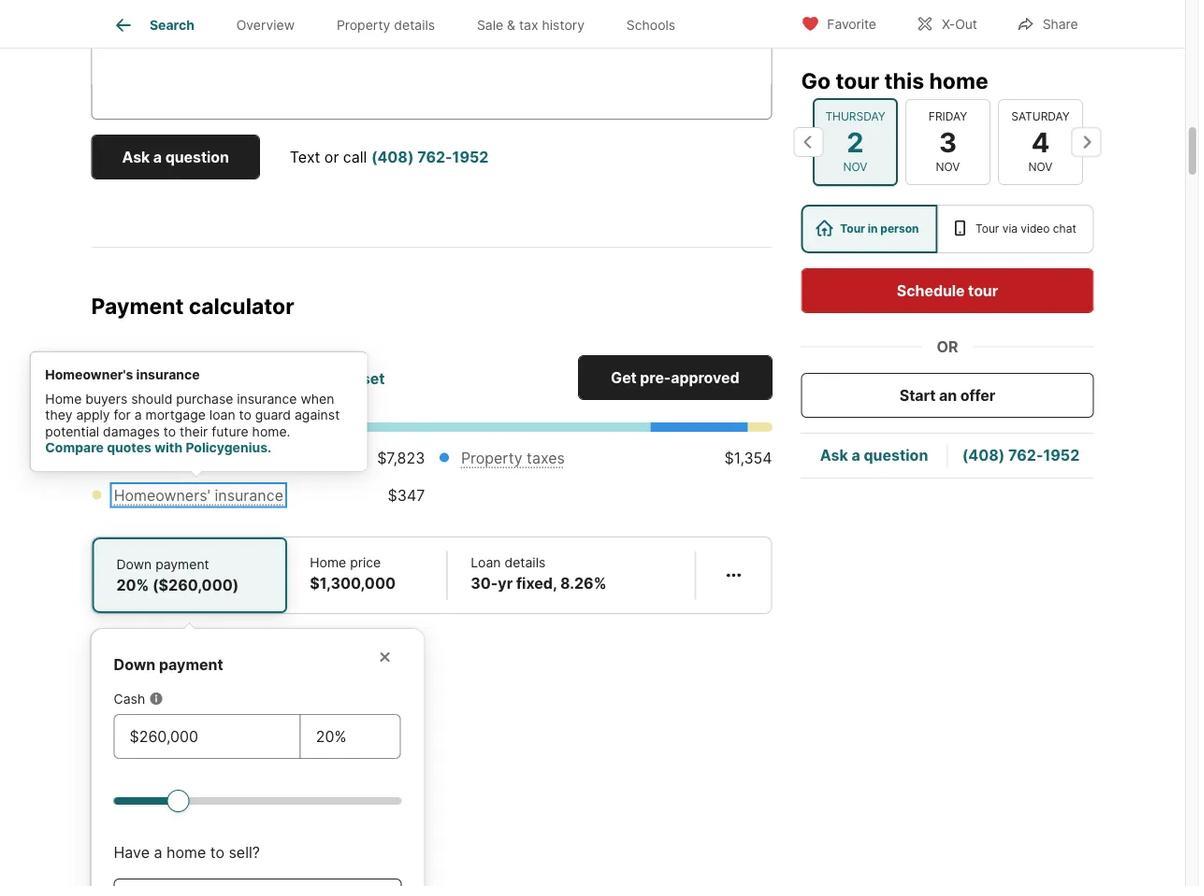 Task type: locate. For each thing, give the bounding box(es) containing it.
details up fixed,
[[505, 555, 546, 571]]

(408) down offer at the right top of the page
[[962, 447, 1005, 465]]

1 vertical spatial 1952
[[1043, 447, 1080, 465]]

get
[[611, 369, 637, 387]]

nov down '2'
[[843, 160, 867, 174]]

1 horizontal spatial tour
[[968, 282, 998, 300]]

1 horizontal spatial ask a question
[[820, 447, 928, 465]]

insurance down interest
[[215, 486, 283, 505]]

future
[[212, 424, 249, 440]]

tour via video chat option
[[938, 205, 1094, 253]]

nov for 3
[[935, 160, 960, 174]]

down inside down payment 20% ($260,000)
[[116, 557, 152, 572]]

favorite button
[[785, 4, 892, 43]]

1 tour from the left
[[840, 222, 865, 236]]

taxes
[[527, 449, 565, 467]]

sale & tax history
[[477, 17, 585, 33]]

tour right schedule
[[968, 282, 998, 300]]

go
[[801, 67, 831, 94]]

home right have at bottom
[[166, 844, 206, 862]]

0 vertical spatial details
[[394, 17, 435, 33]]

home up friday
[[929, 67, 988, 94]]

20%
[[116, 576, 149, 594]]

to left sell?
[[210, 844, 224, 862]]

(408) right call
[[371, 148, 414, 166]]

0 horizontal spatial tour
[[840, 222, 865, 236]]

property taxes
[[461, 449, 565, 467]]

0 horizontal spatial details
[[394, 17, 435, 33]]

(408) 762-1952 link down offer at the right top of the page
[[962, 447, 1080, 465]]

nov
[[843, 160, 867, 174], [935, 160, 960, 174], [1028, 160, 1052, 174]]

overview tab
[[215, 3, 316, 48]]

overview
[[236, 17, 295, 33]]

2 horizontal spatial nov
[[1028, 160, 1052, 174]]

with
[[154, 440, 183, 456]]

ask a question
[[122, 148, 229, 166], [820, 447, 928, 465]]

down up 20%
[[116, 557, 152, 572]]

tour for go
[[836, 67, 879, 94]]

0 vertical spatial to
[[239, 407, 252, 423]]

home
[[929, 67, 988, 94], [166, 844, 206, 862]]

(408) 762-1952 link right call
[[371, 148, 489, 166]]

1 horizontal spatial details
[[505, 555, 546, 571]]

1 horizontal spatial nov
[[935, 160, 960, 174]]

0 horizontal spatial 1952
[[452, 148, 489, 166]]

0 horizontal spatial nov
[[843, 160, 867, 174]]

home up they
[[45, 391, 82, 407]]

list box
[[801, 205, 1094, 253]]

Down Payment Slider range field
[[114, 789, 402, 812]]

1 horizontal spatial tour
[[976, 222, 999, 236]]

nov inside the thursday 2 nov
[[843, 160, 867, 174]]

they
[[45, 407, 73, 423]]

call
[[343, 148, 367, 166]]

1 horizontal spatial property
[[461, 449, 523, 467]]

0 vertical spatial home
[[45, 391, 82, 407]]

home.
[[252, 424, 290, 440]]

tour
[[836, 67, 879, 94], [968, 282, 998, 300]]

schools tab
[[606, 3, 696, 48]]

tooltip containing down payment
[[91, 615, 772, 887]]

have
[[114, 844, 150, 862]]

payment
[[155, 557, 209, 572], [159, 656, 223, 674]]

1 vertical spatial details
[[505, 555, 546, 571]]

(408) 762-1952
[[962, 447, 1080, 465]]

home up $1,300,000
[[310, 555, 346, 571]]

in
[[868, 222, 878, 236]]

tour in person option
[[801, 205, 938, 253]]

details for loan details 30-yr fixed, 8.26%
[[505, 555, 546, 571]]

1 horizontal spatial home
[[310, 555, 346, 571]]

property details
[[337, 17, 435, 33]]

$1,354
[[724, 449, 772, 467]]

0 vertical spatial ask
[[122, 148, 150, 166]]

x-out button
[[900, 4, 993, 43]]

nov down 4
[[1028, 160, 1052, 174]]

property inside tab
[[337, 17, 390, 33]]

loan
[[209, 407, 235, 423]]

details inside tab
[[394, 17, 435, 33]]

insurance up should
[[136, 367, 200, 383]]

1 vertical spatial 762-
[[1008, 447, 1043, 465]]

buyers
[[85, 391, 127, 407]]

compare
[[45, 440, 104, 456]]

1 horizontal spatial home
[[929, 67, 988, 94]]

insurance for homeowner's
[[136, 367, 200, 383]]

0 vertical spatial question
[[165, 148, 229, 166]]

insurance up guard
[[237, 391, 297, 407]]

(408) 762-1952 link
[[371, 148, 489, 166], [962, 447, 1080, 465]]

0 vertical spatial insurance
[[136, 367, 200, 383]]

details for property details
[[394, 17, 435, 33]]

1 vertical spatial home
[[310, 555, 346, 571]]

0 horizontal spatial question
[[165, 148, 229, 166]]

nov inside friday 3 nov
[[935, 160, 960, 174]]

via
[[1002, 222, 1018, 236]]

$347
[[388, 486, 425, 505]]

ask a question inside 'button'
[[122, 148, 229, 166]]

down
[[116, 557, 152, 572], [114, 656, 156, 674]]

3 nov from the left
[[1028, 160, 1052, 174]]

ask inside 'button'
[[122, 148, 150, 166]]

property
[[337, 17, 390, 33], [461, 449, 523, 467]]

0 horizontal spatial home
[[45, 391, 82, 407]]

payment
[[91, 293, 184, 319]]

1 vertical spatial payment
[[159, 656, 223, 674]]

1 nov from the left
[[843, 160, 867, 174]]

friday
[[928, 110, 967, 123]]

0 horizontal spatial ask a question
[[122, 148, 229, 166]]

0 horizontal spatial property
[[337, 17, 390, 33]]

tab list
[[91, 0, 711, 48]]

tour left in
[[840, 222, 865, 236]]

0 horizontal spatial (408)
[[371, 148, 414, 166]]

1 vertical spatial insurance
[[237, 391, 297, 407]]

2 vertical spatial insurance
[[215, 486, 283, 505]]

go tour this home
[[801, 67, 988, 94]]

tour
[[840, 222, 865, 236], [976, 222, 999, 236]]

payment down '($260,000)'
[[159, 656, 223, 674]]

1 vertical spatial to
[[163, 424, 176, 440]]

1 horizontal spatial (408) 762-1952 link
[[962, 447, 1080, 465]]

offer
[[960, 386, 995, 405]]

ask
[[122, 148, 150, 166], [820, 447, 848, 465]]

tour inside schedule tour button
[[968, 282, 998, 300]]

0 horizontal spatial to
[[163, 424, 176, 440]]

against
[[295, 407, 340, 423]]

$9,524
[[91, 363, 177, 392]]

x-
[[942, 16, 955, 32]]

1 vertical spatial question
[[864, 447, 928, 465]]

0 vertical spatial tour
[[836, 67, 879, 94]]

tax
[[519, 17, 538, 33]]

2 tour from the left
[[976, 222, 999, 236]]

payment for down payment
[[159, 656, 223, 674]]

home
[[45, 391, 82, 407], [310, 555, 346, 571]]

to up future
[[239, 407, 252, 423]]

damages
[[103, 424, 160, 440]]

1952
[[452, 148, 489, 166], [1043, 447, 1080, 465]]

1 vertical spatial home
[[166, 844, 206, 862]]

1 vertical spatial down
[[114, 656, 156, 674]]

762-
[[417, 148, 452, 166], [1008, 447, 1043, 465]]

start an offer
[[900, 386, 995, 405]]

cash
[[114, 691, 145, 707]]

1 horizontal spatial (408)
[[962, 447, 1005, 465]]

details left sale
[[394, 17, 435, 33]]

tour left via
[[976, 222, 999, 236]]

payment up '($260,000)'
[[155, 557, 209, 572]]

loan details 30-yr fixed, 8.26%
[[471, 555, 607, 593]]

1 horizontal spatial ask
[[820, 447, 848, 465]]

None text field
[[316, 726, 385, 748]]

0 vertical spatial payment
[[155, 557, 209, 572]]

share
[[1043, 16, 1078, 32]]

details inside loan details 30-yr fixed, 8.26%
[[505, 555, 546, 571]]

sale
[[477, 17, 503, 33]]

fixed,
[[516, 574, 557, 593]]

friday 3 nov
[[928, 110, 967, 174]]

2 nov from the left
[[935, 160, 960, 174]]

x-out
[[942, 16, 977, 32]]

nov inside saturday 4 nov
[[1028, 160, 1052, 174]]

property for property taxes
[[461, 449, 523, 467]]

1 vertical spatial tour
[[968, 282, 998, 300]]

1 vertical spatial property
[[461, 449, 523, 467]]

0 vertical spatial down
[[116, 557, 152, 572]]

text or call (408) 762-1952
[[290, 148, 489, 166]]

None button
[[812, 98, 898, 186], [905, 99, 990, 185], [998, 99, 1083, 185], [812, 98, 898, 186], [905, 99, 990, 185], [998, 99, 1083, 185]]

1 horizontal spatial to
[[210, 844, 224, 862]]

2 vertical spatial to
[[210, 844, 224, 862]]

0 horizontal spatial ask
[[122, 148, 150, 166]]

0 horizontal spatial tour
[[836, 67, 879, 94]]

None text field
[[130, 726, 285, 748]]

0 horizontal spatial 762-
[[417, 148, 452, 166]]

tour for tour via video chat
[[976, 222, 999, 236]]

0 vertical spatial ask a question
[[122, 148, 229, 166]]

1 vertical spatial ask
[[820, 447, 848, 465]]

0 vertical spatial property
[[337, 17, 390, 33]]

saturday 4 nov
[[1011, 110, 1069, 174]]

interest
[[209, 449, 263, 467]]

tooltip
[[91, 615, 772, 887]]

share button
[[1001, 4, 1094, 43]]

to up the "with"
[[163, 424, 176, 440]]

previous image
[[794, 127, 824, 157]]

schedule tour
[[897, 282, 998, 300]]

down up "cash"
[[114, 656, 156, 674]]

nov down 3
[[935, 160, 960, 174]]

homeowners' insurance
[[114, 486, 283, 505]]

tour up thursday
[[836, 67, 879, 94]]

payment inside down payment 20% ($260,000)
[[155, 557, 209, 572]]

1 vertical spatial (408) 762-1952 link
[[962, 447, 1080, 465]]

1 horizontal spatial 762-
[[1008, 447, 1043, 465]]

0 vertical spatial (408) 762-1952 link
[[371, 148, 489, 166]]

an
[[939, 386, 957, 405]]

(408)
[[371, 148, 414, 166], [962, 447, 1005, 465]]



Task type: describe. For each thing, give the bounding box(es) containing it.
list box containing tour in person
[[801, 205, 1094, 253]]

yr
[[498, 574, 513, 593]]

schedule tour button
[[801, 268, 1094, 313]]

2 horizontal spatial to
[[239, 407, 252, 423]]

have a home to sell?
[[114, 844, 260, 862]]

start
[[900, 386, 936, 405]]

home inside homeowner's insurance home buyers should purchase insurance when they apply for a mortgage loan to guard against potential damages to their future home. compare quotes with policygenius.
[[45, 391, 82, 407]]

start an offer button
[[801, 373, 1094, 418]]

history
[[542, 17, 585, 33]]

search
[[150, 17, 194, 33]]

next image
[[1072, 127, 1101, 157]]

potential
[[45, 424, 99, 440]]

homeowners'
[[114, 486, 211, 505]]

thursday
[[825, 110, 885, 123]]

property for property details
[[337, 17, 390, 33]]

homeowner's insurance home buyers should purchase insurance when they apply for a mortgage loan to guard against potential damages to their future home. compare quotes with policygenius.
[[45, 367, 340, 456]]

loan
[[471, 555, 501, 571]]

property details tab
[[316, 3, 456, 48]]

schedule
[[897, 282, 965, 300]]

4
[[1031, 126, 1049, 158]]

Write a message... text field
[[107, 11, 756, 78]]

0 vertical spatial home
[[929, 67, 988, 94]]

down for down payment
[[114, 656, 156, 674]]

thursday 2 nov
[[825, 110, 885, 174]]

video
[[1021, 222, 1050, 236]]

mortgage
[[145, 407, 206, 423]]

schools
[[627, 17, 676, 33]]

pre-
[[640, 369, 671, 387]]

0 vertical spatial (408)
[[371, 148, 414, 166]]

month
[[228, 363, 305, 392]]

question inside 'button'
[[165, 148, 229, 166]]

$1,300,000
[[310, 574, 396, 593]]

tour for tour in person
[[840, 222, 865, 236]]

or
[[324, 148, 339, 166]]

insurance for homeowners'
[[215, 486, 283, 505]]

nov for 2
[[843, 160, 867, 174]]

tour via video chat
[[976, 222, 1076, 236]]

out
[[955, 16, 977, 32]]

ask a question button
[[91, 134, 260, 179]]

tour for schedule
[[968, 282, 998, 300]]

a inside 'button'
[[153, 148, 162, 166]]

quotes
[[107, 440, 151, 456]]

this
[[884, 67, 924, 94]]

down payment
[[114, 656, 223, 674]]

$9,524 per month
[[91, 363, 305, 392]]

0 horizontal spatial home
[[166, 844, 206, 862]]

search link
[[112, 14, 194, 36]]

or
[[937, 338, 958, 356]]

down for down payment 20% ($260,000)
[[116, 557, 152, 572]]

tour in person
[[840, 222, 919, 236]]

property taxes link
[[461, 449, 565, 467]]

principal and interest link
[[114, 449, 263, 467]]

0 vertical spatial 1952
[[452, 148, 489, 166]]

sale & tax history tab
[[456, 3, 606, 48]]

2
[[846, 126, 864, 158]]

0 horizontal spatial (408) 762-1952 link
[[371, 148, 489, 166]]

person
[[881, 222, 919, 236]]

payment for down payment 20% ($260,000)
[[155, 557, 209, 572]]

($260,000)
[[153, 576, 239, 594]]

1 vertical spatial (408)
[[962, 447, 1005, 465]]

1 vertical spatial ask a question
[[820, 447, 928, 465]]

0 vertical spatial 762-
[[417, 148, 452, 166]]

saturday
[[1011, 110, 1069, 123]]

approved
[[671, 369, 739, 387]]

compare quotes with policygenius. link
[[45, 440, 271, 456]]

tab list containing search
[[91, 0, 711, 48]]

1 horizontal spatial question
[[864, 447, 928, 465]]

principal and interest
[[114, 449, 263, 467]]

reset
[[343, 370, 385, 388]]

text
[[290, 148, 320, 166]]

guard
[[255, 407, 291, 423]]

3
[[939, 126, 957, 158]]

should
[[131, 391, 172, 407]]

1 horizontal spatial 1952
[[1043, 447, 1080, 465]]

and
[[178, 449, 205, 467]]

ask a question link
[[820, 447, 928, 465]]

nov for 4
[[1028, 160, 1052, 174]]

home inside the home price $1,300,000
[[310, 555, 346, 571]]

reset button
[[342, 362, 386, 396]]

when
[[301, 391, 334, 407]]

sell?
[[229, 844, 260, 862]]

home price $1,300,000
[[310, 555, 396, 593]]

price
[[350, 555, 381, 571]]

their
[[180, 424, 208, 440]]

&
[[507, 17, 515, 33]]

30-
[[471, 574, 498, 593]]

purchase
[[176, 391, 233, 407]]

homeowner's
[[45, 367, 133, 383]]

$7,823
[[377, 449, 425, 467]]

for
[[114, 407, 131, 423]]

favorite
[[827, 16, 876, 32]]

per
[[182, 363, 222, 392]]

payment calculator
[[91, 293, 294, 319]]

principal
[[114, 449, 174, 467]]

8.26%
[[560, 574, 607, 593]]

apply
[[76, 407, 110, 423]]

chat
[[1053, 222, 1076, 236]]

a inside homeowner's insurance home buyers should purchase insurance when they apply for a mortgage loan to guard against potential damages to their future home. compare quotes with policygenius.
[[134, 407, 142, 423]]



Task type: vqa. For each thing, say whether or not it's contained in the screenshot.
The Wrigleyville
no



